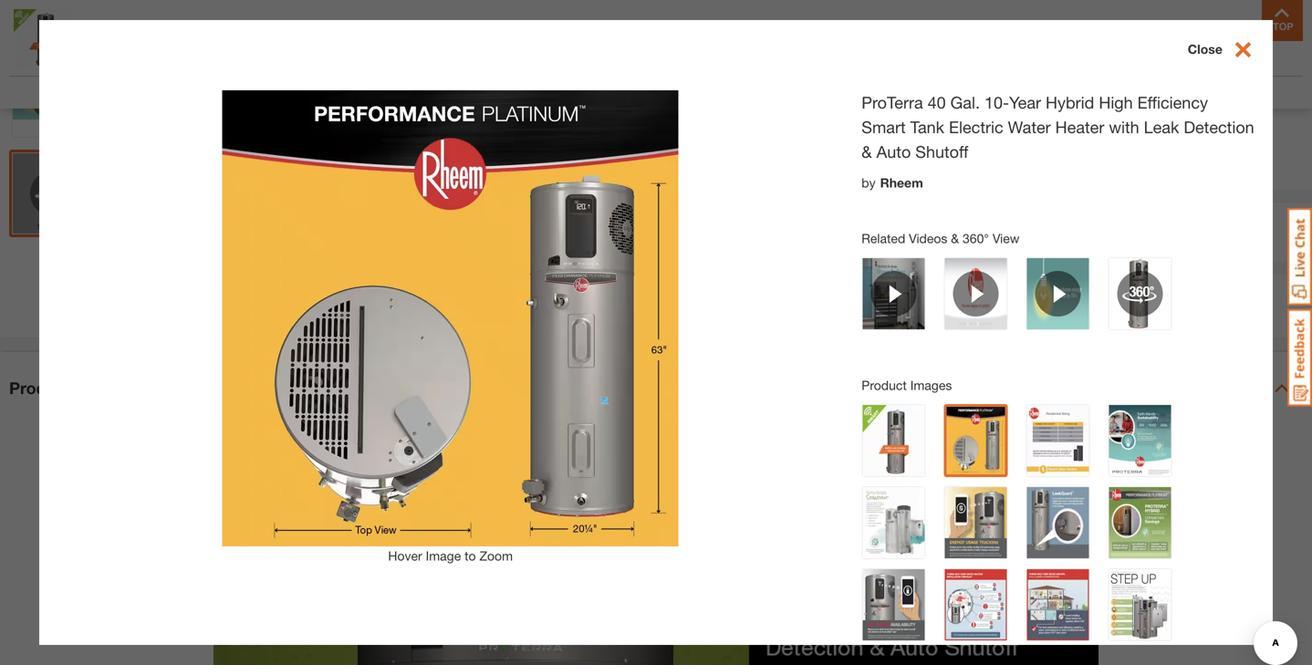 Task type: locate. For each thing, give the bounding box(es) containing it.
0 vertical spatial to
[[868, 159, 881, 176]]

to
[[868, 159, 881, 176], [1043, 224, 1057, 241], [465, 549, 476, 564]]

return down free at the top
[[828, 311, 867, 326]]

5
[[856, 93, 864, 111]]

online
[[1079, 287, 1129, 306]]

hybrid
[[1046, 93, 1095, 112]]

live chat image
[[1288, 208, 1313, 306]]

policy
[[1161, 311, 1195, 326]]

high
[[1099, 93, 1134, 112]]

item
[[894, 311, 919, 326]]

6249856066001 image
[[13, 0, 93, 40]]

product left details
[[9, 379, 71, 398]]

0 horizontal spatial product
[[9, 379, 71, 398]]

None field
[[824, 212, 862, 251]]

return
[[828, 311, 867, 326], [1119, 311, 1157, 326]]

+
[[875, 218, 888, 244]]

proterra 40 gal. 10-year hybrid high efficiency smart tank electric water heater with leak detection & auto shutoff main content
[[0, 0, 1313, 666]]

1 return from the left
[[828, 311, 867, 326]]

product inside proterra 40 gal. 10-year hybrid high efficiency smart tank electric water heater with leak detection & auto shutoff main content
[[862, 378, 907, 393]]

&
[[862, 142, 872, 161], [952, 231, 960, 246], [868, 287, 879, 306]]

1 horizontal spatial product
[[862, 378, 907, 393]]

of
[[1010, 311, 1021, 326]]

1 vertical spatial to
[[1043, 224, 1057, 241]]

0 horizontal spatial return
[[828, 311, 867, 326]]

option group
[[823, 85, 969, 151]]

5 year / $75.00
[[856, 93, 954, 111]]

/
[[901, 93, 905, 111]]

product left images
[[862, 378, 907, 393]]

returns
[[926, 287, 988, 306]]

hover image to zoom
[[388, 549, 513, 564]]

2 horizontal spatial to
[[1043, 224, 1057, 241]]

smart
[[862, 117, 906, 137]]

product images
[[862, 378, 953, 393]]

purchase.
[[1024, 311, 1081, 326]]

detection
[[1184, 117, 1255, 137]]

view
[[993, 231, 1020, 246]]

return right "read"
[[1119, 311, 1157, 326]]

year
[[1010, 93, 1042, 112], [868, 93, 896, 111]]

& left auto
[[862, 142, 872, 161]]

add to cart
[[1011, 224, 1091, 241]]

312741469_s01 image
[[110, 0, 658, 214], [13, 154, 93, 234]]

product
[[862, 378, 907, 393], [9, 379, 71, 398]]

+ button
[[862, 212, 901, 251]]

leak
[[1144, 117, 1180, 137]]

90
[[960, 311, 974, 326]]

product inside button
[[9, 379, 71, 398]]

1 horizontal spatial return
[[1119, 311, 1157, 326]]

0 vertical spatial &
[[862, 142, 872, 161]]

40
[[928, 93, 946, 112]]

& inside free & easy returns in store or online return this item within 90 days of purchase. read return policy
[[868, 287, 879, 306]]

product details
[[9, 379, 130, 398]]

0 horizontal spatial to
[[465, 549, 476, 564]]

by rheem
[[862, 175, 924, 190]]

to for what
[[868, 159, 881, 176]]

tank
[[911, 117, 945, 137]]

share button
[[608, 294, 675, 321]]

2 vertical spatial &
[[868, 287, 879, 306]]

2 vertical spatial to
[[465, 549, 476, 564]]

this
[[870, 311, 891, 326]]

6320920709112 image
[[13, 57, 93, 137]]

specifications button
[[428, 83, 508, 102], [428, 83, 508, 102]]

1 horizontal spatial to
[[868, 159, 881, 176]]

what to expect button
[[829, 159, 948, 180]]

share
[[637, 296, 675, 314]]

year left /
[[868, 93, 896, 111]]

close button
[[1188, 38, 1273, 63]]

& up this
[[868, 287, 879, 306]]

product image image
[[14, 9, 73, 68]]

& left 360°
[[952, 231, 960, 246]]

year up water
[[1010, 93, 1042, 112]]

rheem
[[881, 175, 924, 190]]

customer reviews button
[[1057, 83, 1165, 102], [1057, 83, 1165, 102]]

1 horizontal spatial year
[[1010, 93, 1042, 112]]

& inside proterra 40 gal. 10-year hybrid high efficiency smart tank electric water heater with leak detection & auto shutoff
[[862, 142, 872, 161]]

2 return from the left
[[1119, 311, 1157, 326]]

related videos & 360° view
[[862, 231, 1020, 246]]



Task type: describe. For each thing, give the bounding box(es) containing it.
year inside proterra 40 gal. 10-year hybrid high efficiency smart tank electric water heater with leak detection & auto shutoff
[[1010, 93, 1042, 112]]

no
[[856, 126, 875, 143]]

add to cart button
[[915, 212, 1169, 253]]

10-
[[985, 93, 1010, 112]]

cart
[[1061, 224, 1091, 241]]

by
[[862, 175, 876, 190]]

product for product details
[[9, 379, 71, 398]]

in
[[992, 287, 1007, 306]]

to for add
[[1043, 224, 1057, 241]]

product details button
[[0, 352, 1313, 425]]

easy
[[884, 287, 921, 306]]

free & easy returns in store or online return this item within 90 days of purchase. read return policy
[[828, 287, 1195, 326]]

hover
[[388, 549, 422, 564]]

to inside main content
[[465, 549, 476, 564]]

images
[[911, 378, 953, 393]]

heater
[[1056, 117, 1105, 137]]

proterra 40 gal. 10-year hybrid high efficiency smart tank electric water heater with leak detection & auto shutoff
[[862, 93, 1255, 161]]

gal.
[[951, 93, 980, 112]]

videos
[[909, 231, 948, 246]]

shutoff
[[916, 142, 969, 161]]

read return policy link
[[1085, 309, 1195, 328]]

no thanks
[[856, 126, 922, 143]]

customer
[[1057, 84, 1114, 99]]

thanks
[[879, 126, 922, 143]]

1 horizontal spatial 312741469_s01 image
[[110, 0, 658, 214]]

what
[[829, 159, 863, 176]]

reviews
[[1117, 84, 1165, 99]]

0 horizontal spatial year
[[868, 93, 896, 111]]

zoom
[[480, 549, 513, 564]]

within
[[922, 311, 956, 326]]

0 horizontal spatial 312741469_s01 image
[[13, 154, 93, 234]]

with
[[1110, 117, 1140, 137]]

add
[[1011, 224, 1039, 241]]

360°
[[963, 231, 990, 246]]

product for product images
[[862, 378, 907, 393]]

$75.00
[[909, 93, 954, 111]]

top button
[[1263, 0, 1304, 41]]

related
[[862, 231, 906, 246]]

days
[[977, 311, 1006, 326]]

auto
[[877, 142, 911, 161]]

expect
[[885, 159, 930, 176]]

electric
[[949, 117, 1004, 137]]

proterra
[[862, 93, 924, 112]]

close image
[[1223, 38, 1255, 61]]

efficiency
[[1138, 93, 1209, 112]]

what to expect
[[829, 159, 930, 176]]

image
[[426, 549, 461, 564]]

1 vertical spatial &
[[952, 231, 960, 246]]

details
[[76, 379, 130, 398]]

store
[[1011, 287, 1053, 306]]

read
[[1085, 311, 1115, 326]]

close
[[1188, 42, 1223, 57]]

feedback link image
[[1288, 309, 1313, 407]]

customer reviews
[[1057, 84, 1165, 99]]

specifications
[[428, 84, 508, 99]]

option group containing 5 year /
[[823, 85, 969, 151]]

water
[[1008, 117, 1051, 137]]

free
[[828, 287, 863, 306]]

or
[[1058, 287, 1074, 306]]



Task type: vqa. For each thing, say whether or not it's contained in the screenshot.
topmost More
no



